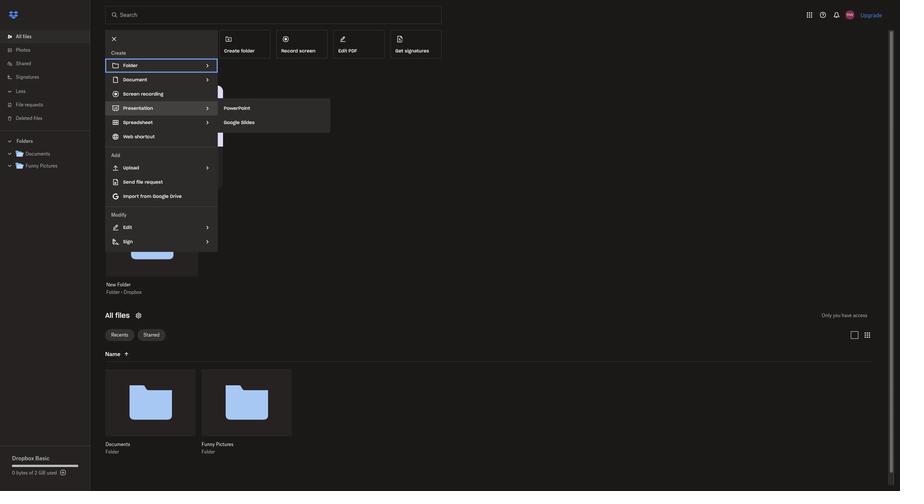 Task type: describe. For each thing, give the bounding box(es) containing it.
create folder button
[[219, 30, 270, 59]]

activity
[[159, 193, 177, 199]]

files inside list item
[[23, 34, 32, 39]]

pdf
[[348, 48, 357, 54]]

less
[[16, 89, 26, 94]]

offline
[[186, 152, 199, 158]]

document
[[123, 77, 147, 83]]

to
[[152, 152, 156, 158]]

bytes
[[16, 471, 28, 476]]

get started with dropbox
[[105, 69, 169, 75]]

folder menu item
[[105, 59, 218, 73]]

pictures for funny pictures folder
[[216, 442, 233, 448]]

folder inside funny pictures folder
[[202, 450, 215, 456]]

send file request
[[123, 179, 163, 185]]

pictures for funny pictures
[[40, 163, 57, 169]]

folders button
[[0, 136, 90, 147]]

signatures
[[16, 74, 39, 80]]

file requests link
[[6, 98, 90, 112]]

create for create
[[111, 50, 126, 56]]

google slides
[[224, 120, 255, 125]]

suggested
[[105, 193, 132, 199]]

deleted files link
[[6, 112, 90, 125]]

group containing documents
[[0, 147, 90, 178]]

all files link
[[6, 30, 90, 44]]

spreadsheet
[[123, 120, 153, 125]]

get more space image
[[58, 469, 67, 478]]

edit pdf button
[[333, 30, 384, 59]]

recents
[[111, 333, 128, 338]]

folder, documents row
[[106, 370, 196, 461]]

funny pictures button
[[202, 442, 275, 448]]

screen
[[299, 48, 315, 54]]

get for get started with dropbox
[[105, 69, 114, 75]]

with
[[135, 69, 146, 75]]

upload
[[123, 165, 139, 171]]

name
[[105, 351, 120, 358]]

dropbox basic
[[12, 456, 49, 462]]

deleted files
[[16, 116, 42, 121]]

document menu item
[[105, 73, 218, 87]]

have
[[842, 313, 852, 319]]

desktop
[[134, 152, 151, 158]]

record screen
[[281, 48, 315, 54]]

basic
[[35, 456, 49, 462]]

web shortcut
[[123, 134, 155, 140]]

documents folder
[[106, 442, 130, 456]]

new folder button
[[106, 282, 183, 288]]

work
[[157, 152, 168, 158]]

web
[[123, 134, 133, 140]]

documents link
[[15, 149, 84, 160]]

record
[[281, 48, 298, 54]]

you
[[833, 313, 841, 319]]

menu containing create
[[105, 30, 218, 252]]

import from google drive menu item
[[105, 190, 218, 204]]

all files list item
[[0, 30, 90, 44]]

funny pictures folder
[[202, 442, 233, 456]]

synced.
[[123, 159, 139, 165]]

send file request menu item
[[105, 175, 218, 190]]

record screen button
[[276, 30, 327, 59]]

and
[[200, 152, 208, 158]]

create for create folder
[[224, 48, 240, 54]]

edit for edit
[[123, 225, 132, 231]]

spreadsheet menu item
[[105, 116, 218, 130]]

folder • dropbox button
[[106, 290, 183, 296]]

add
[[111, 153, 120, 158]]

folder, funny pictures row
[[202, 370, 292, 461]]

stay
[[113, 159, 122, 165]]

modify
[[111, 213, 127, 218]]

only
[[822, 313, 832, 319]]

photos
[[16, 47, 30, 53]]

name button
[[105, 350, 168, 359]]

only you have access
[[822, 313, 867, 319]]

drive
[[170, 194, 182, 199]]

folder down new
[[106, 290, 120, 295]]

screen recording
[[123, 91, 163, 97]]

folder up •
[[117, 282, 131, 288]]

get signatures
[[395, 48, 429, 54]]

0 bytes of 2 gb used
[[12, 471, 57, 476]]

1 horizontal spatial google
[[224, 120, 240, 125]]

upgrade
[[860, 12, 882, 18]]

shared
[[16, 61, 31, 66]]

powerpoint
[[224, 106, 250, 111]]

folder
[[241, 48, 255, 54]]

1 horizontal spatial all files
[[105, 311, 130, 320]]

close image
[[108, 33, 121, 45]]

from for suggested
[[133, 193, 145, 199]]

install on desktop to work on files offline and stay synced.
[[113, 152, 208, 165]]

dropbox image
[[6, 8, 21, 23]]



Task type: locate. For each thing, give the bounding box(es) containing it.
1 vertical spatial all files
[[105, 311, 130, 320]]

started
[[116, 69, 134, 75]]

funny
[[26, 163, 39, 169], [202, 442, 215, 448]]

pictures inside group
[[40, 163, 57, 169]]

recording
[[141, 91, 163, 97]]

0 horizontal spatial create
[[111, 50, 126, 56]]

group
[[0, 147, 90, 178]]

on up synced.
[[127, 152, 132, 158]]

None field
[[0, 0, 58, 8]]

suggested from your activity
[[105, 193, 177, 199]]

files up recents
[[115, 311, 130, 320]]

create
[[224, 48, 240, 54], [111, 50, 126, 56]]

all files up recents
[[105, 311, 130, 320]]

0 vertical spatial dropbox
[[147, 69, 169, 75]]

of
[[29, 471, 33, 476]]

upload menu item
[[105, 161, 218, 175]]

files inside install on desktop to work on files offline and stay synced.
[[175, 152, 184, 158]]

pictures inside funny pictures folder
[[216, 442, 233, 448]]

1 horizontal spatial documents
[[106, 442, 130, 448]]

google down powerpoint
[[224, 120, 240, 125]]

all up photos
[[16, 34, 22, 39]]

0 vertical spatial all files
[[16, 34, 32, 39]]

create folder
[[224, 48, 255, 54]]

files up photos
[[23, 34, 32, 39]]

files left offline
[[175, 152, 184, 158]]

presentation menu item
[[105, 101, 218, 116]]

get left signatures
[[395, 48, 403, 54]]

deleted
[[16, 116, 32, 121]]

edit up sign
[[123, 225, 132, 231]]

0 vertical spatial get
[[395, 48, 403, 54]]

0
[[12, 471, 15, 476]]

all inside list item
[[16, 34, 22, 39]]

from for import
[[140, 194, 151, 199]]

file
[[136, 179, 143, 185]]

2 on from the left
[[169, 152, 174, 158]]

shared link
[[6, 57, 90, 71]]

get inside button
[[395, 48, 403, 54]]

edit pdf
[[338, 48, 357, 54]]

create inside button
[[224, 48, 240, 54]]

0 vertical spatial documents
[[26, 151, 50, 157]]

signatures link
[[6, 71, 90, 84]]

starred button
[[137, 330, 166, 342]]

folder inside menu item
[[123, 63, 138, 68]]

edit inside button
[[338, 48, 347, 54]]

documents inside row
[[106, 442, 130, 448]]

1 horizontal spatial edit
[[338, 48, 347, 54]]

starred
[[143, 333, 160, 338]]

on right work
[[169, 152, 174, 158]]

1 horizontal spatial get
[[395, 48, 403, 54]]

dropbox up bytes
[[12, 456, 34, 462]]

get
[[395, 48, 403, 54], [105, 69, 114, 75]]

dropbox inside new folder folder • dropbox
[[124, 290, 142, 295]]

file requests
[[16, 102, 43, 108]]

0 horizontal spatial all
[[16, 34, 22, 39]]

get left started
[[105, 69, 114, 75]]

from inside "menu item"
[[140, 194, 151, 199]]

edit for edit pdf
[[338, 48, 347, 54]]

0 horizontal spatial pictures
[[40, 163, 57, 169]]

all files inside list item
[[16, 34, 32, 39]]

dropbox right with
[[147, 69, 169, 75]]

edit left pdf
[[338, 48, 347, 54]]

0 horizontal spatial on
[[127, 152, 132, 158]]

0 vertical spatial pictures
[[40, 163, 57, 169]]

1 vertical spatial edit
[[123, 225, 132, 231]]

new
[[106, 282, 116, 288]]

used
[[47, 471, 57, 476]]

your
[[146, 193, 157, 199]]

documents inside "link"
[[26, 151, 50, 157]]

less image
[[6, 88, 14, 95]]

photos link
[[6, 44, 90, 57]]

funny for funny pictures
[[26, 163, 39, 169]]

0 vertical spatial all
[[16, 34, 22, 39]]

menu
[[105, 30, 218, 252], [218, 98, 330, 133]]

all up recents
[[105, 311, 113, 320]]

folder down funny pictures button
[[202, 450, 215, 456]]

0 horizontal spatial google
[[153, 194, 169, 199]]

1 horizontal spatial on
[[169, 152, 174, 158]]

documents for documents
[[26, 151, 50, 157]]

pictures
[[40, 163, 57, 169], [216, 442, 233, 448]]

folder up started
[[123, 63, 138, 68]]

file
[[16, 102, 24, 108]]

list containing all files
[[0, 26, 90, 131]]

0 horizontal spatial edit
[[123, 225, 132, 231]]

files
[[23, 34, 32, 39], [34, 116, 42, 121], [175, 152, 184, 158], [115, 311, 130, 320]]

1 vertical spatial pictures
[[216, 442, 233, 448]]

recents button
[[105, 330, 134, 342]]

2 vertical spatial dropbox
[[12, 456, 34, 462]]

google down send file request "menu item"
[[153, 194, 169, 199]]

folder inside documents folder
[[106, 450, 119, 456]]

1 horizontal spatial dropbox
[[124, 290, 142, 295]]

1 horizontal spatial funny
[[202, 442, 215, 448]]

get for get signatures
[[395, 48, 403, 54]]

list
[[0, 26, 90, 131]]

send
[[123, 179, 135, 185]]

0 vertical spatial edit
[[338, 48, 347, 54]]

files right deleted
[[34, 116, 42, 121]]

folders
[[17, 139, 33, 144]]

0 horizontal spatial funny
[[26, 163, 39, 169]]

1 vertical spatial dropbox
[[124, 290, 142, 295]]

2
[[34, 471, 37, 476]]

0 horizontal spatial get
[[105, 69, 114, 75]]

menu containing powerpoint
[[218, 98, 330, 133]]

dropbox right •
[[124, 290, 142, 295]]

get signatures button
[[390, 30, 442, 59]]

create left folder
[[224, 48, 240, 54]]

funny pictures link
[[15, 161, 84, 172]]

•
[[121, 290, 122, 295]]

access
[[853, 313, 867, 319]]

folder
[[123, 63, 138, 68], [117, 282, 131, 288], [106, 290, 120, 295], [106, 450, 119, 456], [202, 450, 215, 456]]

requests
[[25, 102, 43, 108]]

import from google drive
[[123, 194, 182, 199]]

new folder folder • dropbox
[[106, 282, 142, 295]]

install
[[113, 152, 126, 158]]

0 horizontal spatial all files
[[16, 34, 32, 39]]

google inside "menu item"
[[153, 194, 169, 199]]

0 horizontal spatial documents
[[26, 151, 50, 157]]

sign menu item
[[105, 235, 218, 249]]

0 vertical spatial funny
[[26, 163, 39, 169]]

0 vertical spatial google
[[224, 120, 240, 125]]

slides
[[241, 120, 255, 125]]

from down send file request
[[140, 194, 151, 199]]

1 vertical spatial google
[[153, 194, 169, 199]]

upgrade link
[[860, 12, 882, 18]]

gb
[[38, 471, 45, 476]]

all files up photos
[[16, 34, 32, 39]]

1 on from the left
[[127, 152, 132, 158]]

2 horizontal spatial dropbox
[[147, 69, 169, 75]]

0 horizontal spatial dropbox
[[12, 456, 34, 462]]

funny for funny pictures folder
[[202, 442, 215, 448]]

1 horizontal spatial all
[[105, 311, 113, 320]]

web shortcut menu item
[[105, 130, 218, 144]]

import
[[123, 194, 139, 199]]

from
[[133, 193, 145, 199], [140, 194, 151, 199]]

1 horizontal spatial create
[[224, 48, 240, 54]]

edit inside menu item
[[123, 225, 132, 231]]

1 vertical spatial documents
[[106, 442, 130, 448]]

folder down documents 'button'
[[106, 450, 119, 456]]

from left your at the top
[[133, 193, 145, 199]]

all
[[16, 34, 22, 39], [105, 311, 113, 320]]

1 vertical spatial funny
[[202, 442, 215, 448]]

edit menu item
[[105, 221, 218, 235]]

create down close icon
[[111, 50, 126, 56]]

sign
[[123, 239, 133, 245]]

signatures
[[405, 48, 429, 54]]

documents for documents folder
[[106, 442, 130, 448]]

shortcut
[[135, 134, 155, 140]]

funny inside funny pictures folder
[[202, 442, 215, 448]]

dropbox
[[147, 69, 169, 75], [124, 290, 142, 295], [12, 456, 34, 462]]

1 horizontal spatial pictures
[[216, 442, 233, 448]]

1 vertical spatial all
[[105, 311, 113, 320]]

request
[[145, 179, 163, 185]]

documents button
[[106, 442, 179, 448]]

screen recording menu item
[[105, 87, 218, 101]]

funny pictures
[[26, 163, 57, 169]]

1 vertical spatial get
[[105, 69, 114, 75]]

presentation
[[123, 106, 153, 111]]

screen
[[123, 91, 140, 97]]



Task type: vqa. For each thing, say whether or not it's contained in the screenshot.
"Close right sidebar" icon
no



